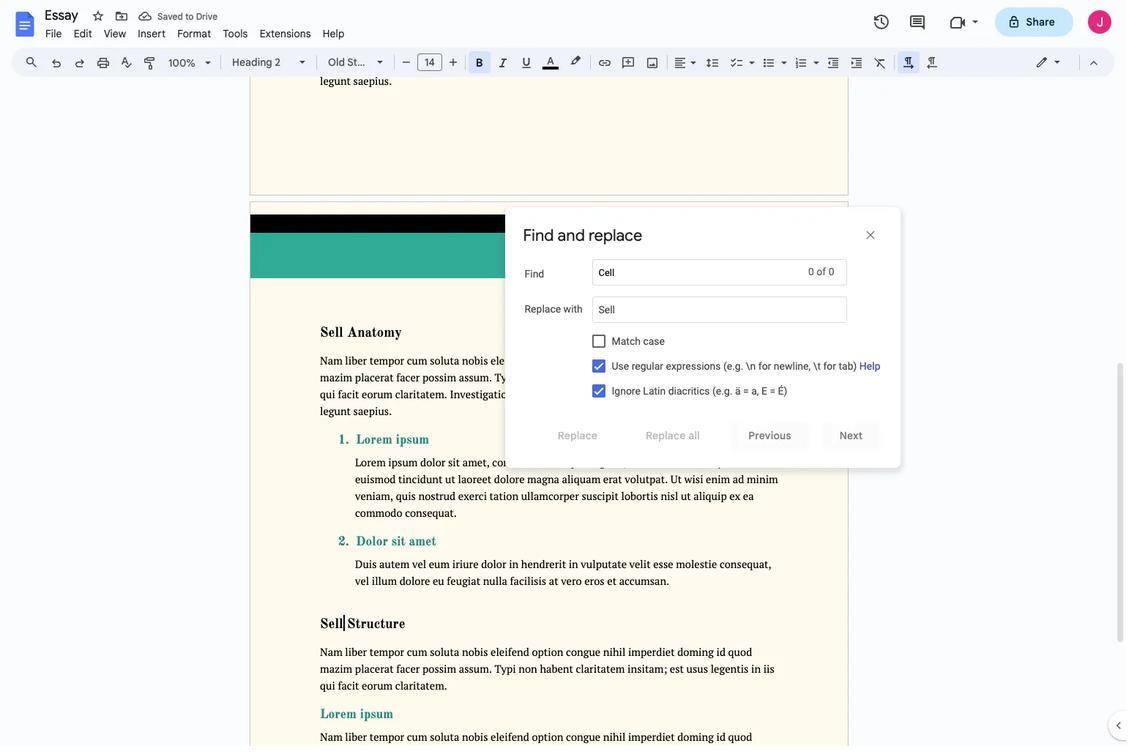 Task type: locate. For each thing, give the bounding box(es) containing it.
help inside menu item
[[323, 27, 345, 40]]

main toolbar
[[43, 0, 944, 416]]

find and replace heading
[[523, 226, 670, 246]]

Zoom field
[[163, 52, 218, 74]]

replace down ignore latin diacritics (e.g. ä = a, e = é) "checkbox"
[[558, 429, 598, 442]]

(e.g. left ä
[[713, 385, 733, 397]]

to
[[185, 11, 194, 22]]

use regular expressions (e.g. \n for newline, \t for tab) help
[[612, 360, 881, 372]]

next
[[840, 429, 863, 442]]

1 vertical spatial find
[[525, 268, 545, 280]]

find up replace with
[[525, 268, 545, 280]]

insert
[[138, 27, 166, 40]]

case
[[644, 335, 665, 347]]

previous
[[749, 429, 792, 442]]

1 for from the left
[[759, 360, 772, 372]]

\n
[[746, 360, 756, 372]]

0
[[809, 266, 815, 278], [829, 266, 835, 278]]

expressions
[[666, 360, 721, 372]]

heading
[[232, 56, 272, 69]]

format
[[177, 27, 211, 40]]

0 vertical spatial help
[[323, 27, 345, 40]]

menu bar banner
[[0, 0, 1127, 747]]

help
[[323, 27, 345, 40], [860, 360, 881, 372]]

help right tab)
[[860, 360, 881, 372]]

a,
[[752, 385, 759, 397]]

= right "e"
[[770, 385, 776, 397]]

= right ä
[[744, 385, 749, 397]]

for
[[759, 360, 772, 372], [824, 360, 837, 372]]

help up old
[[323, 27, 345, 40]]

Rename text field
[[40, 6, 86, 23]]

replace all
[[646, 429, 701, 442]]

heading 2
[[232, 56, 281, 69]]

menu bar containing file
[[40, 19, 351, 43]]

0 right of
[[829, 266, 835, 278]]

e
[[762, 385, 768, 397]]

styles list. heading 2 selected. option
[[232, 52, 291, 73]]

line & paragraph spacing image
[[704, 52, 721, 73]]

insert menu item
[[132, 25, 172, 42]]

0 vertical spatial (e.g.
[[724, 360, 744, 372]]

find for find
[[525, 268, 545, 280]]

1 0 from the left
[[809, 266, 815, 278]]

=
[[744, 385, 749, 397], [770, 385, 776, 397]]

text color image
[[543, 52, 559, 70]]

replace inside button
[[558, 429, 598, 442]]

replace
[[525, 303, 561, 315], [558, 429, 598, 442], [646, 429, 686, 442]]

Ignore Latin diacritics (e.g. ä = a, E = É) checkbox
[[592, 384, 606, 398]]

menu bar
[[40, 19, 351, 43]]

(e.g.
[[724, 360, 744, 372], [713, 385, 733, 397]]

help link
[[860, 360, 881, 372]]

diacritics
[[669, 385, 710, 397]]

0 horizontal spatial for
[[759, 360, 772, 372]]

none checkbox inside find and replace dialog
[[592, 359, 606, 373]]

find inside heading
[[523, 226, 554, 245]]

for right the \t
[[824, 360, 837, 372]]

1 horizontal spatial =
[[770, 385, 776, 397]]

find and replace
[[523, 226, 643, 245]]

help inside find and replace dialog
[[860, 360, 881, 372]]

(e.g. left \n on the right of page
[[724, 360, 744, 372]]

latin
[[644, 385, 666, 397]]

replace left with
[[525, 303, 561, 315]]

find
[[523, 226, 554, 245], [525, 268, 545, 280]]

standard
[[348, 56, 392, 69]]

Font size field
[[418, 53, 448, 72]]

with
[[564, 303, 583, 315]]

0 horizontal spatial 0
[[809, 266, 815, 278]]

1 vertical spatial (e.g.
[[713, 385, 733, 397]]

mode and view toolbar
[[1025, 48, 1106, 77]]

previous button
[[731, 422, 810, 449]]

1 horizontal spatial 0
[[829, 266, 835, 278]]

file
[[45, 27, 62, 40]]

2 0 from the left
[[829, 266, 835, 278]]

0 left of
[[809, 266, 815, 278]]

share
[[1027, 15, 1056, 29]]

match
[[612, 335, 641, 347]]

1 horizontal spatial for
[[824, 360, 837, 372]]

1 vertical spatial help
[[860, 360, 881, 372]]

for right \n on the right of page
[[759, 360, 772, 372]]

Star checkbox
[[88, 6, 108, 26]]

menu bar inside menu bar banner
[[40, 19, 351, 43]]

find left and at the top of page
[[523, 226, 554, 245]]

None checkbox
[[592, 359, 606, 373]]

find and replace application
[[0, 0, 1127, 747]]

0 horizontal spatial help
[[323, 27, 345, 40]]

1 horizontal spatial help
[[860, 360, 881, 372]]

regular
[[632, 360, 664, 372]]

saved
[[158, 11, 183, 22]]

replace for replace
[[558, 429, 598, 442]]

replace left all
[[646, 429, 686, 442]]

0 horizontal spatial =
[[744, 385, 749, 397]]

0 vertical spatial find
[[523, 226, 554, 245]]

font list. old standard tt selected. option
[[328, 52, 406, 73]]

Menus field
[[18, 52, 51, 73]]

replace inside button
[[646, 429, 686, 442]]



Task type: vqa. For each thing, say whether or not it's contained in the screenshot.
1st "Simple" from the bottom
no



Task type: describe. For each thing, give the bounding box(es) containing it.
highlight color image
[[568, 52, 584, 70]]

old
[[328, 56, 345, 69]]

Replace with text field
[[592, 296, 847, 323]]

format menu item
[[172, 25, 217, 42]]

ignore
[[612, 385, 641, 397]]

of
[[817, 266, 827, 278]]

1 = from the left
[[744, 385, 749, 397]]

extensions
[[260, 27, 311, 40]]

old standard tt
[[328, 56, 406, 69]]

edit menu item
[[68, 25, 98, 42]]

replace for replace all
[[646, 429, 686, 442]]

tools menu item
[[217, 25, 254, 42]]

next button
[[822, 422, 882, 449]]

replace with
[[525, 303, 583, 315]]

all
[[689, 429, 701, 442]]

match case
[[612, 335, 665, 347]]

tt
[[394, 56, 406, 69]]

é)
[[778, 385, 788, 397]]

drive
[[196, 11, 218, 22]]

tab)
[[839, 360, 857, 372]]

2 for from the left
[[824, 360, 837, 372]]

share button
[[995, 7, 1074, 37]]

\t
[[814, 360, 821, 372]]

view menu item
[[98, 25, 132, 42]]

saved to drive
[[158, 11, 218, 22]]

use
[[612, 360, 630, 372]]

Font size text field
[[418, 53, 442, 71]]

extensions menu item
[[254, 25, 317, 42]]

0 of 0
[[809, 266, 835, 278]]

newline,
[[774, 360, 811, 372]]

0 of 0 region
[[809, 266, 835, 278]]

replace for replace with
[[525, 303, 561, 315]]

(e.g. for \n
[[724, 360, 744, 372]]

find and replace dialog
[[505, 207, 901, 468]]

replace
[[589, 226, 643, 245]]

find for find and replace
[[523, 226, 554, 245]]

Find text field
[[599, 263, 778, 282]]

insert image image
[[644, 52, 661, 73]]

file menu item
[[40, 25, 68, 42]]

help menu item
[[317, 25, 351, 42]]

Zoom text field
[[165, 53, 200, 73]]

ignore latin diacritics (e.g. ä = a, e = é)
[[612, 385, 788, 397]]

2 = from the left
[[770, 385, 776, 397]]

ä
[[736, 385, 741, 397]]

and
[[558, 226, 585, 245]]

Match case checkbox
[[592, 335, 606, 348]]

2
[[275, 56, 281, 69]]

saved to drive button
[[135, 6, 221, 26]]

replace all button
[[628, 422, 719, 449]]

tools
[[223, 27, 248, 40]]

replace button
[[540, 422, 616, 449]]

(e.g. for ä
[[713, 385, 733, 397]]

edit
[[74, 27, 92, 40]]

view
[[104, 27, 126, 40]]



